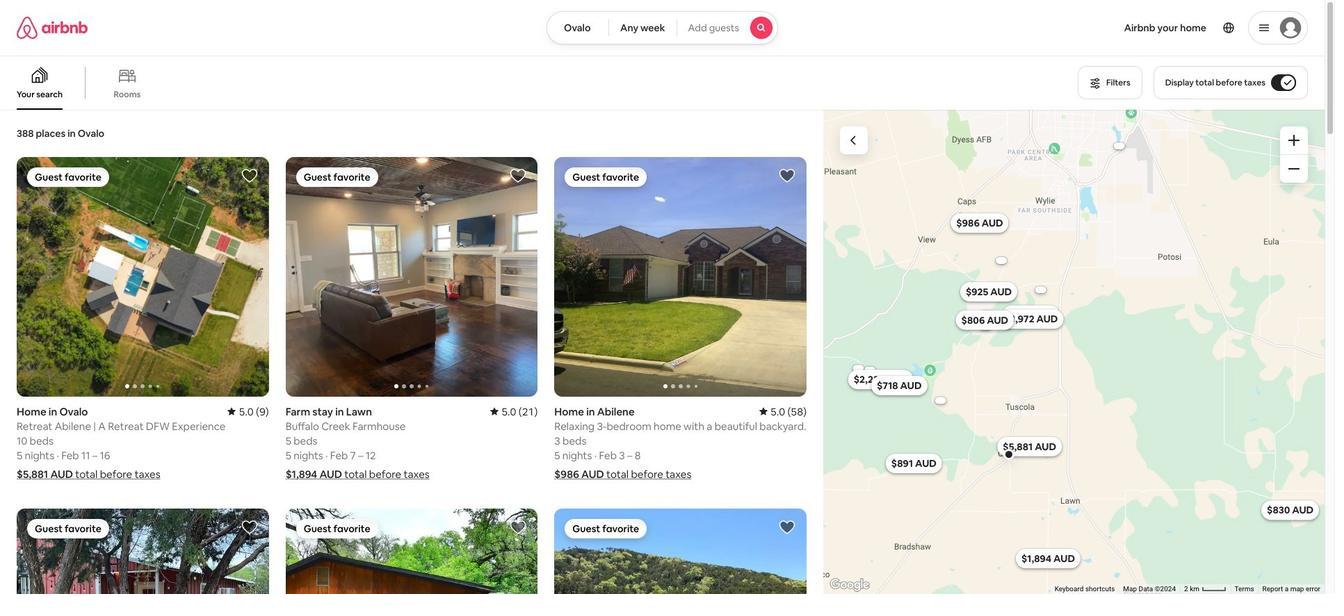 Task type: describe. For each thing, give the bounding box(es) containing it.
add to wishlist: home in ovalo image
[[241, 168, 258, 184]]

google image
[[827, 577, 873, 595]]

add to wishlist: home in tuscola image
[[779, 519, 796, 536]]

5.0 out of 5 average rating,  9 reviews image
[[228, 405, 269, 418]]

profile element
[[795, 0, 1308, 56]]

add to wishlist: guesthouse in tuscola image
[[241, 519, 258, 536]]

the location you searched image
[[1003, 449, 1014, 460]]



Task type: locate. For each thing, give the bounding box(es) containing it.
add to wishlist: farm stay in lawn image
[[510, 168, 527, 184]]

zoom out image
[[1289, 163, 1300, 175]]

group
[[17, 157, 269, 397], [286, 157, 538, 397], [555, 157, 807, 397], [17, 509, 269, 595], [286, 509, 538, 595], [555, 509, 807, 595]]

None search field
[[547, 11, 778, 45]]

zoom in image
[[1289, 135, 1300, 146]]

5.0 out of 5 average rating,  58 reviews image
[[759, 405, 807, 418]]

add to wishlist: home in abilene image
[[779, 168, 796, 184]]

5.0 out of 5 average rating,  21 reviews image
[[490, 405, 538, 418]]

google map
showing 31 stays. region
[[823, 107, 1325, 595]]

add to wishlist: home in buffalo gap image
[[510, 519, 527, 536]]



Task type: vqa. For each thing, say whether or not it's contained in the screenshot.
in
no



